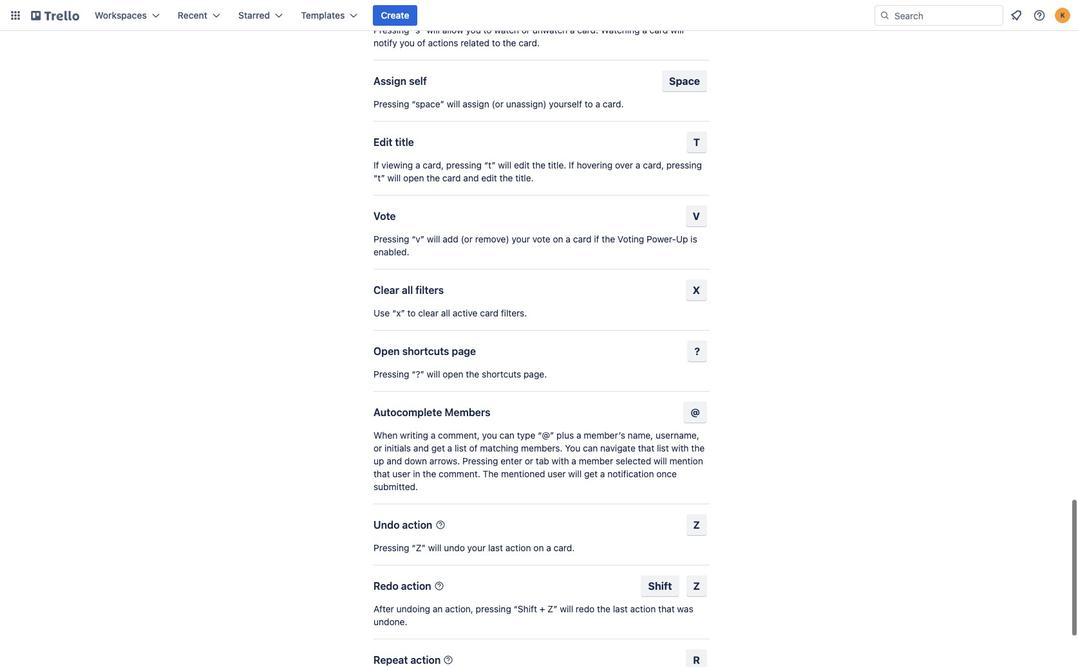 Task type: vqa. For each thing, say whether or not it's contained in the screenshot.
5.3K
no



Task type: describe. For each thing, give the bounding box(es) containing it.
0 horizontal spatial get
[[431, 443, 445, 454]]

will inside after undoing an action, pressing "shift + z" will redo the last action that was undone.
[[560, 604, 573, 615]]

to down 'watch'
[[492, 37, 500, 48]]

filters.
[[501, 308, 527, 319]]

plus
[[557, 430, 574, 441]]

primary element
[[0, 0, 1078, 31]]

1 horizontal spatial with
[[671, 443, 689, 454]]

undo
[[374, 520, 400, 531]]

name,
[[628, 430, 653, 441]]

pressing for undo action
[[374, 543, 409, 554]]

pressing "?" will open the shortcuts page.
[[374, 369, 547, 380]]

x
[[693, 285, 700, 296]]

the
[[483, 469, 499, 480]]

action for undo action
[[402, 520, 433, 531]]

pressing down t
[[666, 160, 702, 171]]

enabled.
[[374, 247, 409, 258]]

autocomplete members
[[374, 407, 491, 419]]

matching
[[480, 443, 519, 454]]

Search field
[[890, 6, 1003, 25]]

action for redo action
[[401, 581, 431, 593]]

1 vertical spatial on
[[534, 543, 544, 554]]

the inside after undoing an action, pressing "shift + z" will redo the last action that was undone.
[[597, 604, 611, 615]]

back to home image
[[31, 5, 79, 26]]

will down pressing "space" will assign (or unassign) yourself to a card.
[[498, 160, 512, 171]]

card. down unwatch
[[519, 37, 540, 48]]

of inside when writing a comment, you can type "@" plus a member's name, username, or initials and get a list of matching members. you can navigate that list with the up and down arrows. pressing enter or tab with a member selected will mention that user in the comment. the mentioned user will get a notification once submitted.
[[469, 443, 478, 454]]

action inside after undoing an action, pressing "shift + z" will redo the last action that was undone.
[[630, 604, 656, 615]]

"v"
[[412, 234, 424, 245]]

self
[[409, 75, 427, 87]]

1 vertical spatial edit
[[481, 173, 497, 184]]

0 horizontal spatial you
[[400, 37, 415, 48]]

autocomplete
[[374, 407, 442, 419]]

templates
[[301, 10, 345, 21]]

starred
[[238, 10, 270, 21]]

watch
[[494, 24, 519, 35]]

initials
[[385, 443, 411, 454]]

r
[[693, 655, 700, 667]]

2 vertical spatial and
[[387, 456, 402, 467]]

"@"
[[538, 430, 554, 441]]

that inside after undoing an action, pressing "shift + z" will redo the last action that was undone.
[[658, 604, 675, 615]]

recent
[[178, 10, 207, 21]]

"?"
[[412, 369, 424, 380]]

will right "?" in the bottom left of the page
[[427, 369, 440, 380]]

last inside after undoing an action, pressing "shift + z" will redo the last action that was undone.
[[613, 604, 628, 615]]

member
[[579, 456, 613, 467]]

open shortcuts page
[[374, 346, 476, 357]]

a right writing
[[431, 430, 436, 441]]

a right yourself
[[595, 99, 600, 109]]

2 list from the left
[[657, 443, 669, 454]]

2 user from the left
[[548, 469, 566, 480]]

z"
[[548, 604, 558, 615]]

assign self
[[374, 75, 427, 87]]

0 horizontal spatial with
[[552, 456, 569, 467]]

(or for assign self
[[492, 99, 504, 109]]

1 horizontal spatial and
[[413, 443, 429, 454]]

selected
[[616, 456, 651, 467]]

mention
[[670, 456, 703, 467]]

yourself
[[549, 99, 582, 109]]

2 vertical spatial or
[[525, 456, 533, 467]]

2 z from the top
[[693, 581, 700, 593]]

workspaces
[[95, 10, 147, 21]]

redo
[[576, 604, 595, 615]]

kendallparks02 (kendallparks02) image
[[1055, 8, 1070, 23]]

edit
[[374, 137, 393, 148]]

type
[[517, 430, 535, 441]]

will right "z"
[[428, 543, 442, 554]]

up
[[676, 234, 688, 245]]

unwatch
[[533, 24, 568, 35]]

"s"
[[412, 24, 424, 35]]

pressing "v" will add (or remove) your vote on a card if the voting power-up is enabled.
[[374, 234, 697, 258]]

starred button
[[231, 5, 291, 26]]

a down 'member' on the right
[[600, 469, 605, 480]]

navigate
[[600, 443, 636, 454]]

undone.
[[374, 617, 407, 628]]

"x"
[[392, 308, 405, 319]]

0 vertical spatial title.
[[548, 160, 566, 171]]

down
[[405, 456, 427, 467]]

a right viewing
[[415, 160, 420, 171]]

pressing for vote
[[374, 234, 409, 245]]

pressing for shift
[[476, 604, 511, 615]]

after undoing an action, pressing "shift + z" will redo the last action that was undone.
[[374, 604, 693, 628]]

title
[[395, 137, 414, 148]]

when
[[374, 430, 398, 441]]

a right plus
[[576, 430, 581, 441]]

actions
[[428, 37, 458, 48]]

comment.
[[439, 469, 480, 480]]

vote
[[374, 211, 396, 222]]

"space"
[[412, 99, 444, 109]]

allow
[[442, 24, 464, 35]]

remove)
[[475, 234, 509, 245]]

watching
[[601, 24, 640, 35]]

on inside pressing "v" will add (or remove) your vote on a card if the voting power-up is enabled.
[[553, 234, 563, 245]]

undo action
[[374, 520, 433, 531]]

v
[[693, 211, 700, 222]]

username,
[[656, 430, 699, 441]]

comment,
[[438, 430, 480, 441]]

create button
[[373, 5, 417, 26]]

recent button
[[170, 5, 228, 26]]

0 horizontal spatial your
[[467, 543, 486, 554]]

assign
[[374, 75, 407, 87]]

filters
[[416, 285, 444, 296]]

an
[[433, 604, 443, 615]]

and inside if viewing a card, pressing "t" will edit the title. if hovering over a card, pressing "t" will open the card and edit the title.
[[463, 173, 479, 184]]

will down viewing
[[387, 173, 401, 184]]

a right watching
[[642, 24, 647, 35]]

redo action
[[374, 581, 431, 593]]

1 user from the left
[[392, 469, 411, 480]]

when writing a comment, you can type "@" plus a member's name, username, or initials and get a list of matching members. you can navigate that list with the up and down arrows. pressing enter or tab with a member selected will mention that user in the comment. the mentioned user will get a notification once submitted.
[[374, 430, 705, 493]]

1 list from the left
[[455, 443, 467, 454]]

action for repeat action
[[410, 655, 441, 667]]

undo
[[444, 543, 465, 554]]

after
[[374, 604, 394, 615]]

assign
[[463, 99, 489, 109]]

edit title
[[374, 137, 414, 148]]

will inside pressing "v" will add (or remove) your vote on a card if the voting power-up is enabled.
[[427, 234, 440, 245]]

open
[[374, 346, 400, 357]]

a right unwatch
[[570, 24, 575, 35]]

card. right yourself
[[603, 99, 624, 109]]

once
[[657, 469, 677, 480]]

a up z"
[[546, 543, 551, 554]]

tab
[[536, 456, 549, 467]]



Task type: locate. For each thing, give the bounding box(es) containing it.
list down username,
[[657, 443, 669, 454]]

1 vertical spatial (or
[[461, 234, 473, 245]]

or right 'watch'
[[522, 24, 530, 35]]

0 horizontal spatial all
[[402, 285, 413, 296]]

last right redo
[[613, 604, 628, 615]]

1 vertical spatial can
[[583, 443, 598, 454]]

(or right assign
[[492, 99, 504, 109]]

that
[[638, 443, 655, 454], [374, 469, 390, 480], [658, 604, 675, 615]]

shortcuts
[[402, 346, 449, 357], [482, 369, 521, 380]]

1 vertical spatial title.
[[515, 173, 534, 184]]

pressing for open shortcuts page
[[374, 369, 409, 380]]

all
[[402, 285, 413, 296], [441, 308, 450, 319]]

and
[[463, 173, 479, 184], [413, 443, 429, 454], [387, 456, 402, 467]]

you for allow
[[466, 24, 481, 35]]

member's
[[584, 430, 625, 441]]

card inside pressing "v" will add (or remove) your vote on a card if the voting power-up is enabled.
[[573, 234, 592, 245]]

0 vertical spatial (or
[[492, 99, 504, 109]]

"t" down viewing
[[374, 173, 385, 184]]

the inside pressing "v" will add (or remove) your vote on a card if the voting power-up is enabled.
[[602, 234, 615, 245]]

card
[[650, 24, 668, 35], [442, 173, 461, 184], [573, 234, 592, 245], [480, 308, 499, 319]]

you up related on the left of the page
[[466, 24, 481, 35]]

card left "if"
[[573, 234, 592, 245]]

2 card, from the left
[[643, 160, 664, 171]]

card inside if viewing a card, pressing "t" will edit the title. if hovering over a card, pressing "t" will open the card and edit the title.
[[442, 173, 461, 184]]

a right vote
[[566, 234, 571, 245]]

open down viewing
[[403, 173, 424, 184]]

"z"
[[412, 543, 426, 554]]

or inside the pressing "s" will allow you to watch or unwatch a card. watching a card will notify you of actions related to the card.
[[522, 24, 530, 35]]

card, right over
[[643, 160, 664, 171]]

pressing for assign self
[[374, 99, 409, 109]]

clear
[[418, 308, 439, 319]]

1 horizontal spatial you
[[466, 24, 481, 35]]

(or inside pressing "v" will add (or remove) your vote on a card if the voting power-up is enabled.
[[461, 234, 473, 245]]

1 vertical spatial shortcuts
[[482, 369, 521, 380]]

pressing inside when writing a comment, you can type "@" plus a member's name, username, or initials and get a list of matching members. you can navigate that list with the up and down arrows. pressing enter or tab with a member selected will mention that user in the comment. the mentioned user will get a notification once submitted.
[[462, 456, 498, 467]]

card, right viewing
[[423, 160, 444, 171]]

shortcuts up "?" in the bottom left of the page
[[402, 346, 449, 357]]

edit up remove)
[[481, 173, 497, 184]]

t
[[694, 137, 700, 148]]

repeat action
[[374, 655, 441, 667]]

?
[[695, 346, 700, 357]]

1 z from the top
[[693, 520, 700, 531]]

0 horizontal spatial if
[[374, 160, 379, 171]]

pressing up enabled.
[[374, 234, 409, 245]]

0 vertical spatial that
[[638, 443, 655, 454]]

0 vertical spatial get
[[431, 443, 445, 454]]

1 horizontal spatial shortcuts
[[482, 369, 521, 380]]

0 horizontal spatial (or
[[461, 234, 473, 245]]

your left vote
[[512, 234, 530, 245]]

of inside the pressing "s" will allow you to watch or unwatch a card. watching a card will notify you of actions related to the card.
[[417, 37, 426, 48]]

1 horizontal spatial edit
[[514, 160, 530, 171]]

0 notifications image
[[1009, 8, 1024, 23]]

@
[[691, 407, 700, 419]]

pressing
[[446, 160, 482, 171], [666, 160, 702, 171], [476, 604, 511, 615]]

action down shift
[[630, 604, 656, 615]]

templates button
[[293, 5, 365, 26]]

with down username,
[[671, 443, 689, 454]]

1 horizontal spatial on
[[553, 234, 563, 245]]

on up +
[[534, 543, 544, 554]]

action right "repeat"
[[410, 655, 441, 667]]

edit down unassign)
[[514, 160, 530, 171]]

writing
[[400, 430, 428, 441]]

2 vertical spatial you
[[482, 430, 497, 441]]

of down "s"
[[417, 37, 426, 48]]

0 vertical spatial of
[[417, 37, 426, 48]]

of down comment,
[[469, 443, 478, 454]]

"shift
[[514, 604, 537, 615]]

will up once
[[654, 456, 667, 467]]

pressing inside after undoing an action, pressing "shift + z" will redo the last action that was undone.
[[476, 604, 511, 615]]

your right undo
[[467, 543, 486, 554]]

0 vertical spatial last
[[488, 543, 503, 554]]

can up matching
[[500, 430, 515, 441]]

1 horizontal spatial list
[[657, 443, 669, 454]]

will down 'member' on the right
[[568, 469, 582, 480]]

card up add
[[442, 173, 461, 184]]

vote
[[532, 234, 551, 245]]

0 vertical spatial can
[[500, 430, 515, 441]]

is
[[691, 234, 697, 245]]

page.
[[524, 369, 547, 380]]

get
[[431, 443, 445, 454], [584, 469, 598, 480]]

0 vertical spatial all
[[402, 285, 413, 296]]

0 vertical spatial shortcuts
[[402, 346, 449, 357]]

0 vertical spatial open
[[403, 173, 424, 184]]

mentioned
[[501, 469, 545, 480]]

to right yourself
[[585, 99, 593, 109]]

a right over
[[636, 160, 641, 171]]

notify
[[374, 37, 397, 48]]

2 horizontal spatial and
[[463, 173, 479, 184]]

that down name,
[[638, 443, 655, 454]]

1 horizontal spatial if
[[569, 160, 574, 171]]

1 horizontal spatial title.
[[548, 160, 566, 171]]

search image
[[880, 10, 890, 21]]

you
[[466, 24, 481, 35], [400, 37, 415, 48], [482, 430, 497, 441]]

pressing left "shift
[[476, 604, 511, 615]]

clear all filters
[[374, 285, 444, 296]]

2 horizontal spatial that
[[658, 604, 675, 615]]

pressing up notify
[[374, 24, 409, 35]]

repeat
[[374, 655, 408, 667]]

if left viewing
[[374, 160, 379, 171]]

1 horizontal spatial card,
[[643, 160, 664, 171]]

a
[[570, 24, 575, 35], [642, 24, 647, 35], [595, 99, 600, 109], [415, 160, 420, 171], [636, 160, 641, 171], [566, 234, 571, 245], [431, 430, 436, 441], [576, 430, 581, 441], [447, 443, 452, 454], [572, 456, 576, 467], [600, 469, 605, 480], [546, 543, 551, 554]]

card right watching
[[650, 24, 668, 35]]

1 horizontal spatial of
[[469, 443, 478, 454]]

0 vertical spatial your
[[512, 234, 530, 245]]

0 horizontal spatial that
[[374, 469, 390, 480]]

1 vertical spatial with
[[552, 456, 569, 467]]

pressing "z" will undo your last action on a card.
[[374, 543, 575, 554]]

2 horizontal spatial you
[[482, 430, 497, 441]]

1 vertical spatial and
[[413, 443, 429, 454]]

action up "z"
[[402, 520, 433, 531]]

0 horizontal spatial user
[[392, 469, 411, 480]]

0 horizontal spatial on
[[534, 543, 544, 554]]

a up arrows.
[[447, 443, 452, 454]]

1 card, from the left
[[423, 160, 444, 171]]

1 vertical spatial "t"
[[374, 173, 385, 184]]

workspaces button
[[87, 5, 167, 26]]

0 horizontal spatial last
[[488, 543, 503, 554]]

1 horizontal spatial user
[[548, 469, 566, 480]]

card,
[[423, 160, 444, 171], [643, 160, 664, 171]]

1 horizontal spatial can
[[583, 443, 598, 454]]

2 if from the left
[[569, 160, 574, 171]]

0 horizontal spatial card,
[[423, 160, 444, 171]]

pressing "s" will allow you to watch or unwatch a card. watching a card will notify you of actions related to the card.
[[374, 24, 684, 48]]

edit
[[514, 160, 530, 171], [481, 173, 497, 184]]

members
[[445, 407, 491, 419]]

0 horizontal spatial shortcuts
[[402, 346, 449, 357]]

the inside the pressing "s" will allow you to watch or unwatch a card. watching a card will notify you of actions related to the card.
[[503, 37, 516, 48]]

if
[[374, 160, 379, 171], [569, 160, 574, 171]]

"t"
[[484, 160, 496, 171], [374, 173, 385, 184]]

pressing "space" will assign (or unassign) yourself to a card.
[[374, 99, 624, 109]]

active
[[453, 308, 478, 319]]

or up up
[[374, 443, 382, 454]]

1 horizontal spatial open
[[443, 369, 464, 380]]

you inside when writing a comment, you can type "@" plus a member's name, username, or initials and get a list of matching members. you can navigate that list with the up and down arrows. pressing enter or tab with a member selected will mention that user in the comment. the mentioned user will get a notification once submitted.
[[482, 430, 497, 441]]

0 vertical spatial z
[[693, 520, 700, 531]]

pressing
[[374, 24, 409, 35], [374, 99, 409, 109], [374, 234, 409, 245], [374, 369, 409, 380], [462, 456, 498, 467], [374, 543, 409, 554]]

can up 'member' on the right
[[583, 443, 598, 454]]

1 horizontal spatial your
[[512, 234, 530, 245]]

2 vertical spatial that
[[658, 604, 675, 615]]

pressing inside pressing "v" will add (or remove) your vote on a card if the voting power-up is enabled.
[[374, 234, 409, 245]]

pressing inside the pressing "s" will allow you to watch or unwatch a card. watching a card will notify you of actions related to the card.
[[374, 24, 409, 35]]

viewing
[[381, 160, 413, 171]]

on right vote
[[553, 234, 563, 245]]

list down comment,
[[455, 443, 467, 454]]

0 horizontal spatial open
[[403, 173, 424, 184]]

a inside pressing "v" will add (or remove) your vote on a card if the voting power-up is enabled.
[[566, 234, 571, 245]]

that down up
[[374, 469, 390, 480]]

0 vertical spatial edit
[[514, 160, 530, 171]]

(or for vote
[[461, 234, 473, 245]]

pressing up the
[[462, 456, 498, 467]]

your inside pressing "v" will add (or remove) your vote on a card if the voting power-up is enabled.
[[512, 234, 530, 245]]

will right '"v"' at the top left
[[427, 234, 440, 245]]

page
[[452, 346, 476, 357]]

1 vertical spatial that
[[374, 469, 390, 480]]

you up matching
[[482, 430, 497, 441]]

open
[[403, 173, 424, 184], [443, 369, 464, 380]]

shortcuts left the page.
[[482, 369, 521, 380]]

1 horizontal spatial all
[[441, 308, 450, 319]]

can
[[500, 430, 515, 441], [583, 443, 598, 454]]

card. left watching
[[577, 24, 598, 35]]

up
[[374, 456, 384, 467]]

title.
[[548, 160, 566, 171], [515, 173, 534, 184]]

the
[[503, 37, 516, 48], [532, 160, 546, 171], [427, 173, 440, 184], [500, 173, 513, 184], [602, 234, 615, 245], [466, 369, 479, 380], [691, 443, 705, 454], [423, 469, 436, 480], [597, 604, 611, 615]]

redo
[[374, 581, 399, 593]]

1 vertical spatial you
[[400, 37, 415, 48]]

1 horizontal spatial get
[[584, 469, 598, 480]]

0 horizontal spatial edit
[[481, 173, 497, 184]]

"t" down pressing "space" will assign (or unassign) yourself to a card.
[[484, 160, 496, 171]]

to up related on the left of the page
[[483, 24, 492, 35]]

you down "s"
[[400, 37, 415, 48]]

members.
[[521, 443, 563, 454]]

0 horizontal spatial of
[[417, 37, 426, 48]]

card right "active"
[[480, 308, 499, 319]]

a down you
[[572, 456, 576, 467]]

0 vertical spatial on
[[553, 234, 563, 245]]

user up submitted. on the left bottom of page
[[392, 469, 411, 480]]

1 vertical spatial or
[[374, 443, 382, 454]]

pressing down "undo"
[[374, 543, 409, 554]]

or
[[522, 24, 530, 35], [374, 443, 382, 454], [525, 456, 533, 467]]

open down page
[[443, 369, 464, 380]]

0 vertical spatial with
[[671, 443, 689, 454]]

will
[[427, 24, 440, 35], [671, 24, 684, 35], [447, 99, 460, 109], [498, 160, 512, 171], [387, 173, 401, 184], [427, 234, 440, 245], [427, 369, 440, 380], [654, 456, 667, 467], [568, 469, 582, 480], [428, 543, 442, 554], [560, 604, 573, 615]]

will up "space"
[[671, 24, 684, 35]]

in
[[413, 469, 420, 480]]

1 vertical spatial open
[[443, 369, 464, 380]]

user down tab
[[548, 469, 566, 480]]

use "x" to clear all active card filters.
[[374, 308, 527, 319]]

1 horizontal spatial that
[[638, 443, 655, 454]]

clear
[[374, 285, 399, 296]]

that left was
[[658, 604, 675, 615]]

arrows.
[[429, 456, 460, 467]]

if left the hovering
[[569, 160, 574, 171]]

1 vertical spatial get
[[584, 469, 598, 480]]

last
[[488, 543, 503, 554], [613, 604, 628, 615]]

z
[[693, 520, 700, 531], [693, 581, 700, 593]]

get up arrows.
[[431, 443, 445, 454]]

0 vertical spatial and
[[463, 173, 479, 184]]

1 horizontal spatial last
[[613, 604, 628, 615]]

list
[[455, 443, 467, 454], [657, 443, 669, 454]]

or left tab
[[525, 456, 533, 467]]

shift
[[648, 581, 672, 593]]

was
[[677, 604, 693, 615]]

1 vertical spatial z
[[693, 581, 700, 593]]

enter
[[501, 456, 522, 467]]

with down you
[[552, 456, 569, 467]]

1 vertical spatial your
[[467, 543, 486, 554]]

1 vertical spatial all
[[441, 308, 450, 319]]

pressing down 'assign'
[[374, 99, 409, 109]]

1 vertical spatial last
[[613, 604, 628, 615]]

if viewing a card, pressing "t" will edit the title. if hovering over a card, pressing "t" will open the card and edit the title.
[[374, 160, 702, 184]]

related
[[461, 37, 490, 48]]

pressing for t
[[446, 160, 482, 171]]

0 horizontal spatial list
[[455, 443, 467, 454]]

last right undo
[[488, 543, 503, 554]]

you for comment,
[[482, 430, 497, 441]]

1 horizontal spatial (or
[[492, 99, 504, 109]]

space
[[669, 75, 700, 87]]

you
[[565, 443, 581, 454]]

get down 'member' on the right
[[584, 469, 598, 480]]

will right "s"
[[427, 24, 440, 35]]

0 horizontal spatial title.
[[515, 173, 534, 184]]

card. up z"
[[554, 543, 575, 554]]

power-
[[647, 234, 676, 245]]

0 vertical spatial "t"
[[484, 160, 496, 171]]

will right z"
[[560, 604, 573, 615]]

action,
[[445, 604, 473, 615]]

notification
[[608, 469, 654, 480]]

card inside the pressing "s" will allow you to watch or unwatch a card. watching a card will notify you of actions related to the card.
[[650, 24, 668, 35]]

0 horizontal spatial "t"
[[374, 173, 385, 184]]

action up "shift
[[505, 543, 531, 554]]

1 vertical spatial of
[[469, 443, 478, 454]]

title. left the hovering
[[548, 160, 566, 171]]

to right "x"
[[407, 308, 416, 319]]

will left assign
[[447, 99, 460, 109]]

title. up vote
[[515, 173, 534, 184]]

if
[[594, 234, 599, 245]]

pressing down the open
[[374, 369, 409, 380]]

voting
[[618, 234, 644, 245]]

(or right add
[[461, 234, 473, 245]]

open information menu image
[[1033, 9, 1046, 22]]

1 if from the left
[[374, 160, 379, 171]]

0 horizontal spatial can
[[500, 430, 515, 441]]

action up "undoing"
[[401, 581, 431, 593]]

0 vertical spatial or
[[522, 24, 530, 35]]

use
[[374, 308, 390, 319]]

open inside if viewing a card, pressing "t" will edit the title. if hovering over a card, pressing "t" will open the card and edit the title.
[[403, 173, 424, 184]]

1 horizontal spatial "t"
[[484, 160, 496, 171]]

0 horizontal spatial and
[[387, 456, 402, 467]]

pressing down assign
[[446, 160, 482, 171]]

0 vertical spatial you
[[466, 24, 481, 35]]

+
[[540, 604, 545, 615]]



